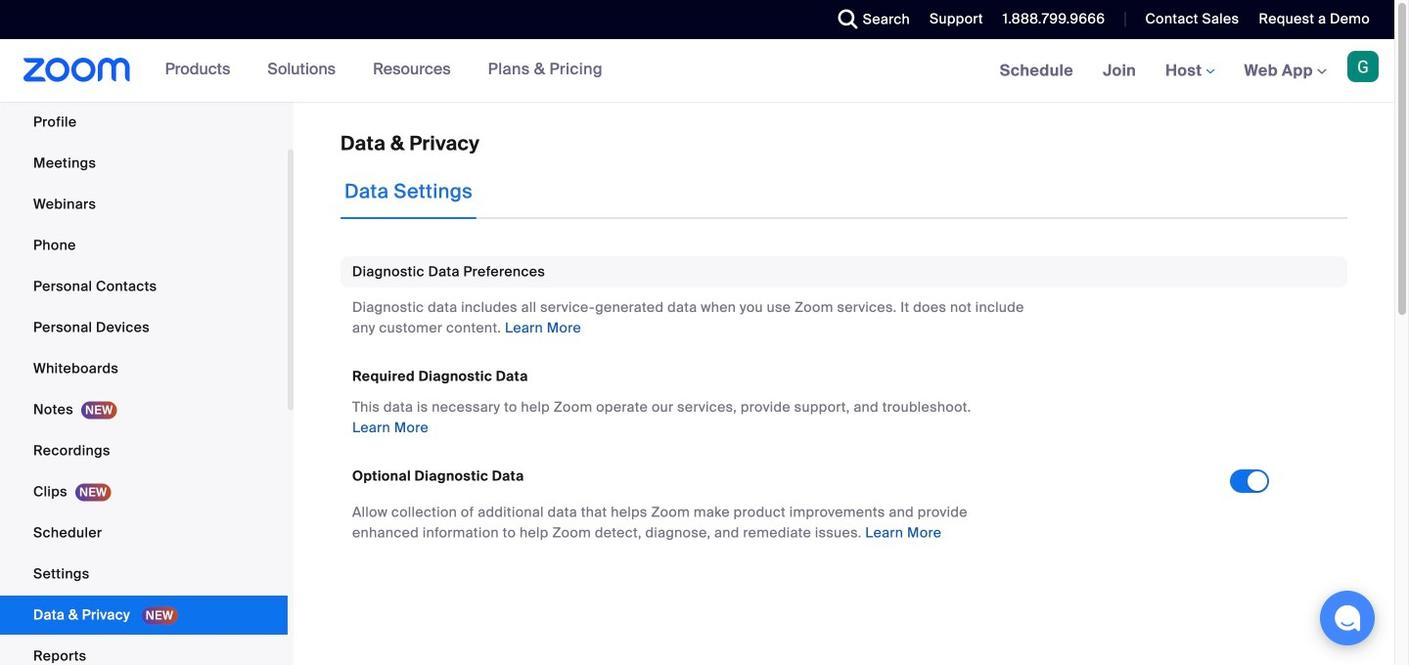 Task type: locate. For each thing, give the bounding box(es) containing it.
tab
[[341, 164, 477, 219]]

product information navigation
[[150, 39, 618, 102]]

zoom logo image
[[23, 58, 131, 82]]

banner
[[0, 39, 1395, 103]]

profile picture image
[[1348, 51, 1379, 82]]

open chat image
[[1334, 605, 1361, 632]]



Task type: describe. For each thing, give the bounding box(es) containing it.
meetings navigation
[[985, 39, 1395, 103]]

personal menu menu
[[0, 62, 288, 666]]



Task type: vqa. For each thing, say whether or not it's contained in the screenshot.
2nd cell from left
no



